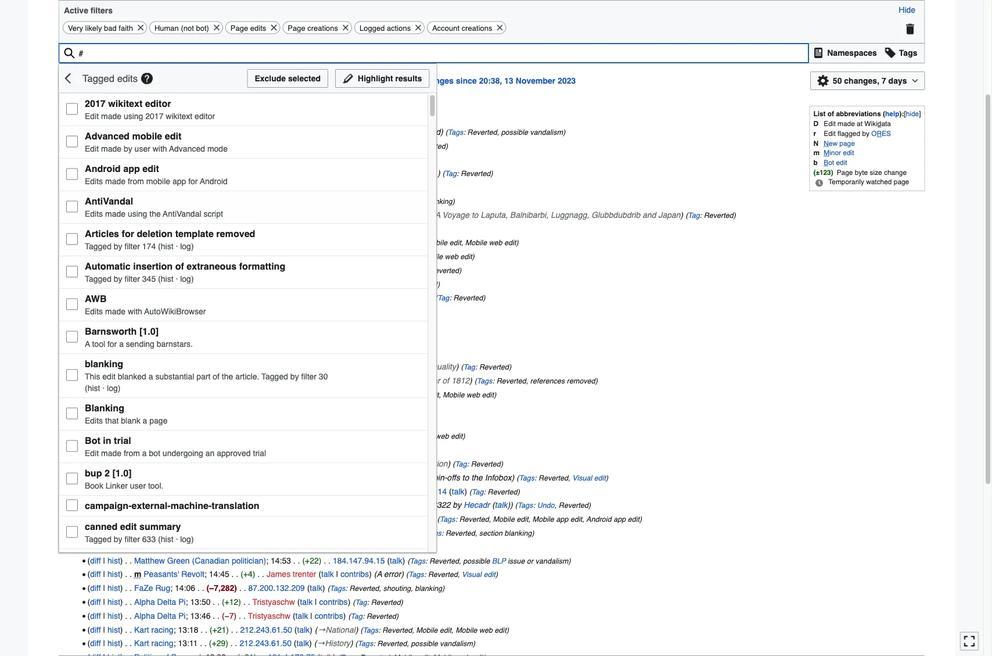 Task type: locate. For each thing, give the bounding box(es) containing it.
0 vertical spatial android
[[85, 163, 120, 174]]

page
[[840, 139, 856, 147], [895, 178, 910, 186], [149, 416, 167, 425]]

17 hist from the top
[[108, 362, 120, 372]]

+22 up trenter
[[305, 556, 319, 565]]

talk for ‎ 145.255.0.83 talk ‎ (fixed typo) tags : reverted mobile edit mobile web edit
[[285, 390, 298, 399]]

: inside "‎ 64.253.40.130 talk ‎ tag : reverted"
[[363, 543, 365, 551]]

barnsworth [1.0] a tool for a sending barnstars.
[[85, 326, 193, 348]]

canned
[[85, 521, 117, 532]]

hist for hist link related to "muriel spark" link at the top of the page
[[108, 279, 120, 289]]

using inside 2017 wikitext editor edit made using 2017 wikitext editor
[[123, 111, 143, 121]]

1 horizontal spatial creations
[[462, 24, 493, 32]]

edit for 2017 wikitext editor
[[85, 111, 99, 121]]

alpha delta pi for 13:50
[[134, 597, 186, 607]]

2 edits from the top
[[85, 209, 103, 218]]

1 vertical spatial +22
[[305, 556, 319, 565]]

results
[[396, 74, 422, 83]]

delta for 13:50
[[157, 597, 176, 607]]

0 horizontal spatial november
[[70, 112, 110, 121]]

william stuart-houston 18:05
[[134, 265, 242, 275]]

from up 7 link
[[128, 176, 144, 186]]

for inside articles for deletion template removed tagged by filter 174 (hist · log)
[[122, 228, 134, 239]]

0 vertical spatial 12.232.160.99
[[221, 182, 273, 192]]

talk for ‎ 87.200.132.209 talk ‎ tags : reverted shouting blanking
[[310, 584, 323, 593]]

tristyaschw down 87.200.132.209 link
[[253, 597, 295, 607]]

diff for 18th hist link from the bottom
[[90, 404, 101, 413]]

edits left remove 'page edits' 'icon'
[[250, 24, 266, 32]]

at
[[858, 120, 863, 128]]

26 hist from the top
[[108, 487, 120, 496]]

18 hist from the top
[[108, 376, 120, 385]]

diff link for ottery st mary link hist link
[[90, 238, 101, 247]]

talk for ‎ 105.226.97.178 talk ‎ ( →‎early understanding of inertial motion ) tag : reverted
[[285, 459, 298, 468]]

22 hist from the top
[[108, 431, 120, 441]]

hist for hist link related to boise airport link
[[108, 155, 120, 164]]

possible inside ‎ 184.147.94.15 talk ‎ tags : reverted possible blp issue or vandalism
[[464, 557, 490, 565]]

hist for 7 link hist link
[[108, 196, 120, 206]]

hist for island trees school district v. pico link hist link
[[108, 528, 120, 538]]

0 vertical spatial visual edit link
[[573, 474, 606, 482]]

→‎income and wealth inequality link
[[343, 362, 456, 372]]

summary
[[139, 521, 181, 532]]

3 hist from the top
[[108, 155, 120, 164]]

hist link for the george washington's crossing of the delaware river link
[[108, 487, 120, 496]]

1 horizontal spatial n
[[824, 139, 829, 147]]

diff for 21th hist link from the bottom of the page
[[90, 362, 101, 372]]

removed
[[216, 228, 255, 239], [567, 377, 596, 385]]

tag inside ‎ 92.14.122.32 talk ‎ tag : reverted
[[350, 322, 361, 330]]

1 vertical spatial +35
[[256, 265, 270, 275]]

racing for 13:11
[[151, 639, 174, 648]]

6 hist from the top
[[108, 196, 120, 206]]

1 vertical spatial ‎ tristyaschw
[[246, 611, 291, 621]]

tags up the "‎ 212.243.61.50 talk ‎ ( →‎history ) tags : reverted possible vandalism"
[[363, 626, 379, 634]]

tags button
[[882, 44, 922, 62]]

0 vertical spatial november
[[516, 76, 556, 86]]

1 check image from the top
[[66, 103, 78, 115]]

a for →‎part
[[436, 210, 441, 219]]

+35 up 173.46.96.186
[[256, 265, 270, 275]]

87.200.132.209 link
[[248, 584, 305, 593]]

7 hist from the top
[[108, 210, 120, 219]]

hist link for ottery st mary link
[[108, 238, 120, 247]]

4 edits from the top
[[85, 416, 103, 425]]

28 hist link from the top
[[108, 514, 120, 524]]

n up m
[[824, 139, 829, 147]]

1 vertical spatial trial
[[253, 448, 266, 458]]

24 diff from the top
[[90, 445, 101, 455]]

17:24
[[208, 362, 228, 372]]

hist link for meningitis link
[[108, 418, 120, 427]]

20:38,
[[479, 76, 503, 86]]

tags link right infobox)
[[519, 474, 535, 482]]

talk
[[300, 155, 312, 164], [278, 182, 291, 192], [309, 252, 321, 261], [304, 279, 316, 289], [418, 293, 430, 302], [329, 321, 342, 330], [316, 348, 329, 358], [285, 390, 298, 399], [285, 459, 298, 468], [452, 487, 465, 496], [495, 501, 508, 510], [420, 514, 433, 524], [331, 542, 344, 551], [390, 556, 403, 565], [322, 570, 334, 579], [310, 584, 323, 593], [300, 597, 313, 607], [296, 611, 308, 621], [297, 625, 310, 634], [297, 639, 309, 648]]

29 diff from the top
[[90, 514, 101, 524]]

1 diff from the top
[[90, 127, 101, 136]]

boise
[[134, 155, 155, 164]]

212.243.61.50 link for +21 ‎
[[240, 625, 292, 634]]

racing left the '13:11'
[[151, 639, 174, 648]]

5 hist from the top
[[108, 182, 120, 192]]

1 vertical spatial tristyaschw link
[[248, 611, 291, 621]]

rexy
[[134, 307, 153, 316]]

0 vertical spatial mobile
[[132, 130, 162, 141]]

a inside bot in trial edit made from a bot undergoing an approved trial
[[142, 448, 147, 458]]

tags inside (it was needed) tags : reverted possible vandalism
[[448, 128, 464, 136]]

1 hist from the top
[[108, 127, 120, 136]]

36 diff from the top
[[90, 611, 101, 621]]

8 hist link from the top
[[108, 224, 120, 233]]

with up boise airport link
[[152, 144, 167, 153]]

1 vertical spatial for
[[122, 228, 134, 239]]

tristyaschw link down the 87.200.132.209
[[248, 611, 291, 621]]

0 vertical spatial kart racing link
[[134, 625, 174, 634]]

0 horizontal spatial 2017
[[85, 98, 105, 109]]

diff link for hist link related to charles lawson link
[[90, 514, 101, 524]]

diff for meningitis link's hist link
[[90, 418, 101, 427]]

for down barnsworth
[[107, 339, 117, 348]]

optical lattice link
[[134, 501, 183, 510]]

blanking inside ‎ 12.232.160.99 talk ‎ (aaa) tags : reverted section blanking
[[401, 183, 428, 192]]

1 horizontal spatial edits
[[250, 24, 266, 32]]

0 horizontal spatial with
[[128, 307, 142, 316]]

tags up ‎ 173.46.96.186 talk ‎ ( →‎literary career ) tag : reverted
[[329, 252, 344, 261]]

1 horizontal spatial to
[[463, 473, 469, 482]]

error)
[[384, 570, 404, 579]]

alpha delta pi link for 13:46
[[134, 611, 186, 621]]

1 vertical spatial delta
[[157, 611, 176, 621]]

0 horizontal spatial +22
[[249, 321, 263, 330]]

2 horizontal spatial possible
[[502, 128, 528, 136]]

1 check image from the top
[[66, 136, 78, 147]]

‎ tristyaschw for −7 ‎
[[246, 611, 291, 621]]

33 hist link from the top
[[108, 584, 120, 593]]

0 vertical spatial racing
[[151, 625, 174, 634]]

33 diff link from the top
[[90, 584, 101, 593]]

contribs link down 184.147.94.15
[[341, 570, 369, 579]]

hist link for optical lattice link
[[108, 501, 120, 510]]

0 vertical spatial editor
[[145, 98, 171, 109]]

hist for hist link associated with haber process link
[[108, 445, 120, 455]]

4 hist from the top
[[108, 169, 120, 178]]

section blanking
[[400, 197, 453, 206]]

21 hist link from the top
[[108, 418, 120, 427]]

check image for automatic
[[66, 266, 78, 277]]

m for m edwin jarvis
[[134, 169, 141, 178]]

edit right d
[[824, 120, 836, 128]]

tags inside ‎ 212.243.61.50 talk ‎ ( →‎national ) tags : reverted mobile edit mobile web edit
[[363, 626, 379, 634]]

0 horizontal spatial n
[[814, 139, 819, 147]]

7 diff from the top
[[90, 210, 101, 219]]

2 horizontal spatial page
[[895, 178, 910, 186]]

212.243.61.50 link for +29 ‎
[[240, 639, 292, 648]]

12.232.160.99 link up 18:33
[[221, 196, 273, 206]]

using inside antivandal edits made using the antivandal script
[[128, 209, 147, 218]]

hist link for ernst haeckel link
[[108, 252, 120, 261]]

reverted inside ‎ 2a0e:1d40:c02:ea00:3d3d:27e1:adb6:91a6 talk ‎ tags : reverted mobile edit mobile app edit android app edit
[[460, 515, 489, 524]]

n down r
[[814, 139, 819, 147]]

7 left days
[[882, 76, 887, 86]]

by inside automatic insertion of extraneous formatting tagged by filter 345 (hist · log)
[[114, 274, 122, 283]]

3 check image from the top
[[66, 408, 78, 419]]

tags
[[900, 48, 918, 58], [448, 128, 464, 136], [322, 183, 338, 192], [329, 252, 344, 261], [477, 377, 493, 385], [350, 391, 366, 399], [519, 474, 535, 482], [518, 501, 533, 510], [440, 515, 456, 524], [426, 529, 442, 538], [410, 557, 426, 565], [409, 571, 424, 579], [330, 584, 346, 593], [363, 626, 379, 634], [358, 640, 373, 648]]

17:51
[[215, 321, 235, 330]]

hist link for 8 link
[[108, 182, 120, 192]]

7 down 8
[[134, 196, 139, 206]]

hist for hist link related to butch (lesbian slang) "link"
[[108, 321, 120, 330]]

talk for ‎ 66.211.219.114 talk ‎ tag : reverted
[[452, 487, 465, 496]]

19 hist from the top
[[108, 390, 120, 399]]

kart racing link left the '13:11'
[[134, 639, 174, 648]]

blanking down ‎ (a error) tags : reverted visual edit
[[415, 584, 443, 593]]

made inside 2017 wikitext editor edit made using 2017 wikitext editor
[[101, 111, 121, 121]]

2 horizontal spatial for
[[188, 176, 198, 186]]

1 vertical spatial tristyaschw
[[248, 611, 291, 621]]

23 diff from the top
[[90, 431, 101, 441]]

19 diff from the top
[[90, 376, 101, 385]]

island trees school district v. pico
[[134, 528, 259, 538]]

diff link for hist link associated with the william stuart-houston link
[[90, 265, 101, 275]]

made inside the d edit made at wiki d ata r
[[838, 120, 856, 128]]

bup 2 [1.0] book linker user tool.
[[85, 468, 163, 490]]

possible down 20:38,
[[502, 128, 528, 136]]

a right blank
[[142, 416, 147, 425]]

web inside ‎ 81.101.16.101 talk ‎ tags : reverted mobile edit mobile web edit
[[445, 252, 459, 261]]

tags inside →‎after the war of 1812 ) tags : reverted references removed
[[477, 377, 493, 385]]

2 diff from the top
[[90, 141, 101, 150]]

contribs for −7 ‎
[[315, 611, 343, 621]]

2 check image from the top
[[66, 168, 78, 180]]

blanking this edit blanked a substantial part of the article. tagged by filter 30 (hist · log)
[[85, 358, 328, 393]]

diff for hist link related to boise airport link
[[90, 155, 101, 164]]

reverted inside ‎ 105.226.97.178 talk ‎ ( →‎early understanding of inertial motion ) tag : reverted
[[471, 460, 501, 468]]

tag
[[355, 156, 366, 164], [445, 169, 457, 178], [688, 211, 700, 219], [392, 280, 404, 289], [438, 294, 450, 302], [350, 322, 361, 330], [336, 349, 348, 358], [464, 363, 476, 372], [455, 460, 467, 468], [472, 488, 484, 496], [351, 543, 363, 551], [355, 598, 367, 607], [351, 612, 363, 621]]

vandalism inside the "‎ 212.243.61.50 talk ‎ ( →‎history ) tags : reverted possible vandalism"
[[440, 640, 473, 648]]

hist for ernst haeckel link hist link
[[108, 252, 120, 261]]

2 racing from the top
[[151, 639, 174, 648]]

tags right infobox)
[[519, 474, 535, 482]]

0 horizontal spatial removed
[[216, 228, 255, 239]]

1 vertical spatial edits
[[117, 73, 138, 84]]

m up 8 link
[[134, 169, 141, 178]]

edit up ew
[[824, 130, 836, 137]]

1 kart from the top
[[134, 625, 149, 634]]

21 hist from the top
[[108, 418, 120, 427]]

this
[[85, 372, 100, 381]]

alpha delta pi for 13:46
[[134, 611, 186, 621]]

exclude
[[255, 74, 286, 83]]

36 diff link from the top
[[90, 625, 101, 634]]

hist for jean-baptiste assiginack link hist link
[[108, 376, 120, 385]]

vandalism inside ‎ 184.147.94.15 talk ‎ tags : reverted possible blp issue or vandalism
[[536, 557, 569, 565]]

reverted inside ‎ 212.243.61.50 talk ‎ ( →‎national ) tags : reverted mobile edit mobile web edit
[[383, 626, 412, 634]]

revolt
[[181, 570, 205, 579]]

references
[[531, 377, 565, 385]]

m peasants' revolt
[[134, 570, 205, 579]]

diff link for matthew green (canadian politician) link hist link
[[90, 556, 101, 565]]

71.89.153.226 link
[[243, 155, 295, 164]]

0 horizontal spatial 2023
[[112, 112, 130, 121]]

diff link for island trees school district v. pico link hist link
[[90, 528, 101, 538]]

to left laputa,
[[472, 210, 479, 219]]

0 horizontal spatial section
[[376, 183, 399, 192]]

28 diff from the top
[[90, 501, 101, 510]]

0 vertical spatial contribs
[[341, 570, 369, 579]]

(aaa)
[[296, 182, 318, 192]]

8 hist from the top
[[108, 224, 120, 233]]

0 horizontal spatial to
[[405, 473, 412, 482]]

learn more about tagged edits image
[[141, 70, 153, 87]]

0 vertical spatial 13
[[505, 76, 514, 86]]

tag inside ‎ 173.46.96.186 talk ‎ ( →‎literary career ) tag : reverted
[[392, 280, 404, 289]]

blanking down know
[[401, 183, 428, 192]]

talk for ‎ 173.46.96.186 talk ‎ ( →‎literary career ) tag : reverted
[[304, 279, 316, 289]]

hide
[[907, 110, 920, 118]]

politician)
[[232, 556, 266, 565]]

of inside blanking this edit blanked a substantial part of the article. tagged by filter 30 (hist · log)
[[213, 372, 219, 381]]

view new changes since 20:38, 13 november 2023 button
[[364, 72, 580, 90]]

[1.0] up linker
[[112, 468, 131, 478]]

made
[[101, 111, 121, 121], [838, 120, 856, 128], [101, 144, 121, 153], [105, 176, 125, 186], [105, 209, 125, 218], [105, 307, 125, 316], [101, 448, 121, 458]]

by down 12.193.151.68 link
[[290, 372, 299, 381]]

13 november 2023
[[58, 112, 130, 121]]

check image for advanced
[[66, 136, 78, 147]]

you right (did
[[386, 169, 399, 178]]

in
[[103, 435, 111, 446]]

bot
[[149, 448, 160, 458]]

15:20
[[197, 514, 217, 524]]

check image left bup on the left bottom of the page
[[66, 473, 78, 484]]

tag inside →‎part iii: a voyage to laputa, balnibarbi, luggnagg, glubbdubdrib and japan ) tag : reverted
[[688, 211, 700, 219]]

1 vertical spatial november
[[70, 112, 110, 121]]

tags right "error)"
[[409, 571, 424, 579]]

1 vertical spatial +22 ‎
[[305, 556, 324, 565]]

m for m peasants' revolt
[[134, 570, 141, 579]]

0 horizontal spatial visual edit link
[[462, 571, 496, 579]]

hist link for thomas john barnardo link
[[108, 224, 120, 233]]

remove 'human (not bot)' image
[[213, 22, 221, 34]]

: inside →‎income and wealth inequality ) tag : reverted
[[476, 363, 478, 372]]

kart racing left the '13:11'
[[134, 639, 174, 648]]

0 vertical spatial with
[[152, 144, 167, 153]]

: inside ‎ 81.101.16.101 talk ‎ tags : reverted mobile edit mobile web edit
[[344, 252, 346, 261]]

pi up 13:18
[[179, 611, 186, 621]]

2023 inside button
[[558, 76, 576, 86]]

33 diff from the top
[[90, 570, 101, 579]]

: inside (undid revision 1184938322 by hecadr ( talk )) tags : undo reverted
[[533, 501, 536, 510]]

reverted inside '(did you know fact.) tag : reverted'
[[461, 169, 491, 178]]

: inside ‎ 145.255.0.83 talk ‎ (fixed typo) tags : reverted mobile edit mobile web edit
[[366, 391, 368, 399]]

8 check image from the top
[[66, 440, 78, 452]]

8 diff from the top
[[90, 224, 101, 233]]

2 horizontal spatial page
[[837, 169, 854, 176]]

0 vertical spatial page
[[840, 139, 856, 147]]

using
[[123, 111, 143, 121], [128, 209, 147, 218]]

2 vertical spatial possible
[[411, 640, 438, 648]]

1 vertical spatial alpha delta pi
[[134, 611, 186, 621]]

3 diff from the top
[[90, 155, 101, 164]]

‎ 173.46.96.186 talk ‎ ( →‎literary career ) tag : reverted
[[244, 279, 438, 289]]

1 vertical spatial m
[[134, 169, 141, 178]]

2 alpha from the top
[[134, 611, 155, 621]]

tags down 184.147.94.15 link
[[330, 584, 346, 593]]

tags inside the "‎ 212.243.61.50 talk ‎ ( →‎history ) tags : reverted possible vandalism"
[[358, 640, 373, 648]]

hist for fourth hist link
[[108, 169, 120, 178]]

remove 'logged actions' image
[[415, 22, 423, 34]]

25 diff from the top
[[90, 459, 101, 468]]

lawson
[[165, 514, 193, 524]]

12.232.160.99 for ‎ 12.232.160.99 talk ‎ (aaa) tags : reverted section blanking
[[221, 182, 273, 192]]

0 vertical spatial vandalism
[[530, 128, 563, 136]]

0 horizontal spatial 13
[[58, 112, 67, 121]]

: inside the "‎ 212.243.61.50 talk ‎ ( →‎history ) tags : reverted possible vandalism"
[[373, 640, 376, 648]]

2 vertical spatial m
[[134, 570, 141, 579]]

hist for hist link related to kirby (series) link
[[108, 473, 120, 482]]

18 diff link from the top
[[90, 362, 101, 372]]

edit inside the (added text telling you to add spin-offs to the infobox) tags : reverted visual edit
[[595, 474, 606, 482]]

muriel spark
[[134, 279, 180, 289]]

section up →‎part
[[400, 197, 423, 206]]

made down in
[[101, 448, 121, 458]]

possible down ‎ 212.243.61.50 talk ‎ ( →‎national ) tags : reverted mobile edit mobile web edit
[[411, 640, 438, 648]]

web inside ‎ 212.243.61.50 talk ‎ ( →‎national ) tags : reverted mobile edit mobile web edit
[[480, 626, 493, 634]]

27 diff from the top
[[90, 487, 101, 496]]

13 down return to main filter menu image
[[58, 112, 67, 121]]

nathaniel clyne
[[134, 542, 192, 551]]

kart racing link for 13:18
[[134, 625, 174, 634]]

tags link right "error)"
[[409, 571, 424, 579]]

tags down ‎ 2a0e:1d40:c02:ea00:3d3d:27e1:adb6:91a6 talk ‎ tags : reverted mobile edit mobile app edit android app edit
[[426, 529, 442, 538]]

2 delta from the top
[[157, 611, 176, 621]]

14 hist from the top
[[108, 321, 120, 330]]

0 vertical spatial +22 ‎
[[249, 321, 268, 330]]

2 vertical spatial vandalism
[[440, 640, 473, 648]]

23 hist link from the top
[[108, 445, 120, 455]]

1 vertical spatial section
[[400, 197, 423, 206]]

(tee
[[317, 155, 331, 164]]

kart racing left 13:18
[[134, 625, 174, 634]]

edit down "bot" on the bottom of page
[[85, 448, 99, 458]]

edits inside filters list box
[[117, 73, 138, 84]]

(did you know fact.) tag : reverted
[[369, 169, 491, 178]]

advanced up 20:15
[[169, 144, 205, 153]]

by inside articles for deletion template removed tagged by filter 174 (hist · log)
[[114, 241, 122, 251]]

alpha delta pi link for 13:50
[[134, 597, 186, 607]]

edit inside ‎ (a error) tags : reverted visual edit
[[484, 571, 496, 579]]

possible left the blp link
[[464, 557, 490, 565]]

1 edits from the top
[[85, 176, 103, 186]]

from inside android app edit edits made from mobile app for android
[[128, 176, 144, 186]]

1 vertical spatial editor
[[195, 111, 215, 121]]

31 hist link from the top
[[108, 556, 120, 565]]

talk for ‎ 81.101.16.101 talk ‎ tags : reverted mobile edit mobile web edit
[[309, 252, 321, 261]]

12.232.160.99 up '‎ 12.232.160.99'
[[221, 182, 273, 192]]

0 vertical spatial user
[[134, 144, 150, 153]]

advanced down 13 november 2023
[[85, 130, 129, 141]]

made down 13 november 2023
[[101, 144, 121, 153]]

edits for tagged edits
[[117, 73, 138, 84]]

with inside advanced mobile edit edit made by user with advanced mode
[[152, 144, 167, 153]]

15 hist link from the top
[[108, 335, 120, 344]]

antivandal left 7 link
[[85, 196, 133, 206]]

13 hist from the top
[[108, 307, 120, 316]]

mobile
[[426, 239, 448, 247], [466, 239, 487, 247], [382, 252, 404, 261], [422, 252, 443, 261], [404, 391, 425, 399], [443, 391, 465, 399], [412, 432, 434, 441], [493, 515, 515, 524], [533, 515, 555, 524], [416, 626, 438, 634], [456, 626, 478, 634]]

1 horizontal spatial trial
[[253, 448, 266, 458]]

diff link for faze rug link's hist link
[[90, 584, 101, 593]]

check image for awb
[[66, 298, 78, 310]]

4 check image from the top
[[66, 233, 78, 245]]

87.200.132.209
[[248, 584, 305, 593]]

check image
[[66, 136, 78, 147], [66, 168, 78, 180], [66, 201, 78, 212], [66, 233, 78, 245], [66, 266, 78, 277], [66, 298, 78, 310], [66, 331, 78, 343], [66, 440, 78, 452]]

( for )
[[303, 459, 306, 468]]

2017 up nebraska at the top of page
[[145, 111, 163, 121]]

diff link for hist link corresponding to 'nicholas ridley (martyr)' link
[[90, 335, 101, 344]]

tags link down 184.147.94.15 link
[[330, 584, 346, 593]]

13 diff link from the top
[[90, 293, 101, 302]]

+33 ‎
[[224, 252, 243, 261]]

1 vertical spatial android
[[200, 176, 228, 186]]

process
[[159, 445, 187, 455]]

remove 'very likely bad faith' image
[[137, 22, 145, 34]]

(added text telling you to add spin-offs to the infobox) tags : reverted visual edit
[[323, 473, 606, 482]]

‎ tag : reverted for −7 ‎
[[346, 611, 397, 621]]

reverted inside ‎ 71.89.153.226 talk ‎ (tee hee) tag : reverted
[[370, 156, 400, 164]]

0 vertical spatial ‎ tag : reverted
[[351, 597, 401, 607]]

tags down 1184938322
[[440, 515, 456, 524]]

[1.0] inside barnsworth [1.0] a tool for a sending barnstars.
[[139, 326, 158, 337]]

william
[[134, 265, 160, 275]]

diff for hist link related to nathaniel clyne link
[[90, 542, 101, 551]]

‎ 105.226.97.178 talk ‎ ( →‎early understanding of inertial motion ) tag : reverted
[[221, 459, 501, 468]]

1 racing from the top
[[151, 625, 174, 634]]

1 vertical spatial alpha delta pi link
[[134, 611, 186, 621]]

diff link for 21th hist link from the bottom of the page
[[90, 362, 101, 372]]

add
[[414, 473, 427, 482]]

contribs up →‎national
[[315, 611, 343, 621]]

1 vertical spatial visual
[[462, 571, 482, 579]]

active
[[64, 5, 88, 15]]

23 diff link from the top
[[90, 445, 101, 455]]

26 diff link from the top
[[90, 487, 101, 496]]

human
[[155, 24, 179, 32]]

hist link for inertia link
[[108, 459, 120, 468]]

section up the blp link
[[480, 529, 503, 538]]

diff link for jean-baptiste assiginack link hist link
[[90, 376, 101, 385]]

barnardo
[[186, 224, 219, 233]]

−26
[[364, 487, 378, 496]]

1 vertical spatial vandalism
[[536, 557, 569, 565]]

to left the add
[[405, 473, 412, 482]]

made inside advanced mobile edit edit made by user with advanced mode
[[101, 144, 121, 153]]

19:34
[[143, 196, 164, 206]]

0 horizontal spatial +22 ‎
[[249, 321, 268, 330]]

0 horizontal spatial android
[[85, 163, 120, 174]]

212.243.61.50 link right +29 ‎
[[240, 639, 292, 648]]

trial
[[114, 435, 131, 446], [253, 448, 266, 458]]

tristyaschw down the 87.200.132.209
[[248, 611, 291, 621]]

exclude selected button
[[247, 69, 328, 88]]

212.243.61.50 link down "+12 ‎"
[[240, 625, 292, 634]]

: inside ‎ 184.147.94.15 talk ‎ tags : reverted possible blp issue or vandalism
[[426, 557, 428, 565]]

highlight image
[[342, 70, 354, 87]]

ridley
[[168, 335, 190, 344]]

reverted inside ‎ 92.14.122.32 talk ‎ tag : reverted
[[365, 322, 395, 330]]

11 diff link from the top
[[90, 265, 101, 275]]

11 hist link from the top
[[108, 265, 120, 275]]

1 horizontal spatial 7
[[882, 76, 887, 86]]

edits down awb
[[85, 307, 103, 316]]

diff link for hist link related to optical lattice link
[[90, 501, 101, 510]]

20:35
[[251, 127, 271, 136]]

34 diff link from the top
[[90, 597, 101, 607]]

14 diff link from the top
[[90, 307, 101, 316]]

a inside barnsworth [1.0] a tool for a sending barnstars.
[[119, 339, 123, 348]]

7 diff link from the top
[[90, 210, 101, 219]]

25 diff link from the top
[[90, 473, 101, 482]]

1 vertical spatial kart racing link
[[134, 639, 174, 648]]

31 diff from the top
[[90, 542, 101, 551]]

edits inside antivandal edits made using the antivandal script
[[85, 209, 103, 218]]

10 hist link from the top
[[108, 252, 120, 261]]

2 creations from the left
[[462, 24, 493, 32]]

15 diff link from the top
[[90, 321, 101, 330]]

: inside ‎ 12.232.160.99 talk ‎ (aaa) tags : reverted section blanking
[[338, 183, 340, 192]]

+36 up v.
[[232, 514, 245, 524]]

+36 ‎ down −18,139 ‎
[[232, 514, 250, 524]]

racing left 13:18
[[151, 625, 174, 634]]

mobile
[[132, 130, 162, 141], [146, 176, 170, 186]]

1 horizontal spatial possible
[[464, 557, 490, 565]]

‎ tristyaschw down 87.200.132.209 link
[[250, 597, 295, 607]]

barnstars.
[[157, 339, 193, 348]]

meningitis link
[[134, 418, 171, 427]]

tags down ‎ 212.243.61.50 talk ‎ ( →‎national ) tags : reverted mobile edit mobile web edit
[[358, 640, 373, 648]]

9 diff from the top
[[90, 238, 101, 247]]

tags inside ‎ 145.255.0.83 talk ‎ (fixed typo) tags : reverted mobile edit mobile web edit
[[350, 391, 366, 399]]

14:58
[[196, 542, 217, 551]]

filter left 345 on the top left
[[124, 274, 140, 283]]

m inside edit flagged by o r es n n ew page m m inor edit b
[[814, 149, 820, 157]]

help link
[[886, 110, 900, 118]]

hist for 2nd hist link from the bottom
[[108, 625, 120, 634]]

hide
[[899, 5, 916, 15]]

tags link right "typo)"
[[350, 391, 366, 399]]

0 horizontal spatial possible
[[411, 640, 438, 648]]

trial up 105.226.97.178
[[253, 448, 266, 458]]

made down updates
[[101, 111, 121, 121]]

reverted inside ‎ 81.101.16.101 talk ‎ tags : reverted mobile edit mobile web edit
[[348, 252, 378, 261]]

edit inside advanced mobile edit edit made by user with advanced mode
[[85, 144, 99, 153]]

edits left 8
[[85, 176, 103, 186]]

6 hist link from the top
[[108, 196, 120, 206]]

diff for 4th hist link from the bottom of the page
[[90, 597, 101, 607]]

blanking inside '‎ 87.200.132.209 talk ‎ tags : reverted shouting blanking'
[[415, 584, 443, 593]]

‎ tag : reverted for +12 ‎
[[351, 597, 401, 607]]

reverted inside the (added text telling you to add spin-offs to the infobox) tags : reverted visual edit
[[539, 474, 569, 482]]

tags inside (undid revision 1184938322 by hecadr ( talk )) tags : undo reverted
[[518, 501, 533, 510]]

tags link right the (aaa)
[[322, 183, 338, 192]]

+35 for +35 ‎
[[256, 265, 270, 275]]

36 hist link from the top
[[108, 625, 120, 634]]

made inside awb edits made with autowikibrowser
[[105, 307, 125, 316]]

0 vertical spatial alpha delta pi link
[[134, 597, 186, 607]]

edits up articles
[[85, 209, 103, 218]]

0 vertical spatial removed
[[216, 228, 255, 239]]

diff for gulliver's travels link's hist link
[[90, 210, 101, 219]]

hist link for butch (lesbian slang) "link"
[[108, 321, 120, 330]]

1 vertical spatial possible
[[464, 557, 490, 565]]

0 vertical spatial tristyaschw
[[253, 597, 295, 607]]

the inside blanking this edit blanked a substantial part of the article. tagged by filter 30 (hist · log)
[[222, 372, 233, 381]]

1 vertical spatial user
[[130, 481, 146, 490]]

of inside automatic insertion of extraneous formatting tagged by filter 345 (hist · log)
[[175, 261, 184, 271]]

1 horizontal spatial a
[[436, 210, 441, 219]]

‎ tristyaschw for +12 ‎
[[250, 597, 295, 607]]

1 vertical spatial 212.243.61.50
[[240, 639, 292, 648]]

page right remove 'human (not bot)' image
[[231, 24, 248, 32]]

november inside button
[[516, 76, 556, 86]]

kart racing link
[[134, 625, 174, 634], [134, 639, 174, 648]]

1 alpha delta pi link from the top
[[134, 597, 186, 607]]

the down 17:24
[[222, 372, 233, 381]]

0 vertical spatial 2023
[[558, 76, 576, 86]]

1 vertical spatial kart racing
[[134, 639, 174, 648]]

0 vertical spatial 7
[[882, 76, 887, 86]]

1 vertical spatial antivandal
[[163, 209, 201, 218]]

spin-
[[430, 473, 447, 482]]

1 vertical spatial contribs link
[[319, 597, 348, 607]]

37 hist link from the top
[[108, 639, 120, 648]]

hist link for gulliver's travels link
[[108, 210, 120, 219]]

tags right tag image
[[900, 48, 918, 58]]

18 diff from the top
[[90, 362, 101, 372]]

0 vertical spatial wikitext
[[108, 98, 142, 109]]

16 hist from the top
[[108, 348, 120, 358]]

edwin
[[144, 169, 166, 178]]

1 horizontal spatial section
[[400, 197, 423, 206]]

user inside advanced mobile edit edit made by user with advanced mode
[[134, 144, 150, 153]]

occupy wall street 17:24
[[134, 362, 228, 372]]

21 diff from the top
[[90, 404, 101, 413]]

advanced
[[85, 130, 129, 141], [169, 144, 205, 153]]

return to main filter menu image
[[62, 70, 74, 87]]

hist link for matthew green (canadian politician) link
[[108, 556, 120, 565]]

0 vertical spatial m
[[814, 149, 820, 157]]

0 vertical spatial advanced
[[85, 130, 129, 141]]

diff link for hist link related to thomas john barnardo link
[[90, 224, 101, 233]]

for down 20:15
[[188, 176, 198, 186]]

0 vertical spatial a
[[436, 210, 441, 219]]

a left bot on the bottom
[[142, 448, 147, 458]]

remove 'account creations' image
[[496, 22, 504, 34]]

temporarily watched page
[[829, 178, 910, 186]]

a
[[119, 339, 123, 348], [148, 372, 153, 381], [142, 416, 147, 425], [142, 448, 147, 458]]

glubbdubdrib
[[592, 210, 641, 219]]

user left tool.
[[130, 481, 146, 490]]

2 horizontal spatial android
[[587, 515, 612, 524]]

0 vertical spatial antivandal
[[85, 196, 133, 206]]

contribs down '‎ 87.200.132.209 talk ‎ tags : reverted shouting blanking'
[[319, 597, 348, 607]]

page up "eukaryote"
[[149, 416, 167, 425]]

−26,430 ‎
[[231, 542, 265, 551]]

30 diff link from the top
[[90, 542, 101, 551]]

a inside barnsworth [1.0] a tool for a sending barnstars.
[[85, 339, 90, 348]]

1 vertical spatial from
[[123, 448, 140, 458]]

talk link
[[300, 155, 312, 164], [278, 182, 291, 192], [309, 252, 321, 261], [418, 293, 430, 302], [329, 321, 342, 330], [316, 348, 329, 358], [285, 390, 298, 399], [285, 459, 298, 468], [452, 487, 465, 496], [495, 501, 508, 510], [420, 514, 433, 524], [331, 542, 344, 551], [390, 556, 403, 565], [322, 570, 334, 579], [310, 584, 323, 593], [300, 597, 313, 607], [296, 611, 308, 621], [297, 625, 310, 634], [297, 639, 309, 648]]

11 hist from the top
[[108, 265, 120, 275]]

diff for 2nd hist link from the bottom
[[90, 625, 101, 634]]

19 diff link from the top
[[90, 376, 101, 385]]

made up barnsworth
[[105, 307, 125, 316]]

made up articles
[[105, 209, 125, 218]]

talk for ‎ 92.14.122.32 talk ‎ tag : reverted
[[329, 321, 342, 330]]

creations left remove 'page creations' image
[[308, 24, 338, 32]]

tristyaschw link for −7 ‎
[[248, 611, 291, 621]]

hist for faze rug link's hist link
[[108, 584, 120, 593]]

diff link for 18th hist link from the bottom
[[90, 404, 101, 413]]

9 hist link from the top
[[108, 238, 120, 247]]

kart for 13:18
[[134, 625, 149, 634]]

105.226.97.178
[[224, 459, 280, 468]]

reverted inside →‎income and wealth inequality ) tag : reverted
[[480, 363, 509, 372]]

36 hist from the top
[[108, 625, 120, 634]]

of
[[828, 110, 835, 118], [175, 261, 184, 271], [213, 372, 219, 381], [443, 376, 450, 385], [388, 459, 395, 468], [247, 487, 254, 496]]

3 hist link from the top
[[108, 155, 120, 164]]

14 hist link from the top
[[108, 321, 120, 330]]

18:04
[[184, 279, 205, 289]]

199.119.28.218
[[255, 348, 311, 358]]

to right offs
[[463, 473, 469, 482]]

‎ 71.89.153.226 talk ‎ (tee hee) tag : reverted
[[240, 155, 400, 164]]

tags inside ‎ 2a0e:1d40:c02:ea00:3d3d:27e1:adb6:91a6 talk ‎ tags : reverted mobile edit mobile app edit android app edit
[[440, 515, 456, 524]]

173.46.96.186
[[247, 279, 299, 289]]

212.243.61.50 link
[[240, 625, 292, 634], [240, 639, 292, 648]]

0 vertical spatial for
[[188, 176, 198, 186]]

by left o
[[863, 130, 870, 137]]

18 hist link from the top
[[108, 376, 120, 385]]

edit inside edit flagged by o r es n n ew page m m inor edit b
[[844, 149, 855, 157]]

pi down 14:06
[[179, 597, 186, 607]]

article image
[[813, 44, 825, 62]]

35 hist link from the top
[[108, 611, 120, 621]]

Filter changes (use menu or search for filter name) text field
[[58, 43, 810, 64]]

28 diff link from the top
[[90, 514, 101, 524]]

william stuart-houston link
[[134, 265, 217, 275]]

1 vertical spatial 13
[[58, 112, 67, 121]]

3 diff link from the top
[[90, 155, 101, 164]]

7
[[882, 76, 887, 86], [134, 196, 139, 206]]

16 diff link from the top
[[90, 335, 101, 344]]

reverted inside ‎ 199.119.28.218 talk ‎ tag : reverted
[[352, 349, 382, 358]]

a down occupy
[[148, 372, 153, 381]]

17 diff link from the top
[[90, 348, 101, 358]]

talk for ‎ 212.243.61.50 talk ‎ ( →‎history ) tags : reverted possible vandalism
[[297, 639, 309, 648]]

blanking up the iii:
[[425, 197, 453, 206]]

‎ 207.177.69.18
[[310, 127, 365, 136]]

32 diff link from the top
[[90, 570, 101, 579]]

check image
[[66, 103, 78, 115], [66, 369, 78, 381], [66, 408, 78, 419], [66, 473, 78, 484], [66, 500, 78, 511], [66, 526, 78, 538]]

1 vertical spatial contribs
[[319, 597, 348, 607]]

216.47.187.54 link
[[284, 265, 336, 275]]

5 diff link from the top
[[90, 182, 101, 192]]

1 horizontal spatial visual edit link
[[573, 474, 606, 482]]

kart left the '13:11'
[[134, 639, 149, 648]]

for inside android app edit edits made from mobile app for android
[[188, 176, 198, 186]]

tags link down ‎ 212.243.61.50 talk ‎ ( →‎national ) tags : reverted mobile edit mobile web edit
[[358, 640, 373, 648]]

hist link for the william stuart-houston link
[[108, 265, 120, 275]]

tags inside ‎ (a error) tags : reverted visual edit
[[409, 571, 424, 579]]

30 hist link from the top
[[108, 542, 120, 551]]

voyage
[[443, 210, 470, 219]]

creations for page creations
[[308, 24, 338, 32]]

6 diff from the top
[[90, 196, 101, 206]]

0 vertical spatial +36 ‎
[[219, 279, 238, 289]]

page inside b ot edit (±123) page byte size change
[[837, 169, 854, 176]]

edits inside blanking edits that blank a page
[[85, 416, 103, 425]]

: inside ‎ 2a0e:1d40:c02:ea00:3d3d:27e1:adb6:91a6 talk ‎ tags : reverted mobile edit mobile app edit android app edit
[[456, 515, 458, 524]]

0 horizontal spatial a
[[85, 339, 90, 348]]

0 vertical spatial [1.0]
[[139, 326, 158, 337]]

edit inside android app edit edits made from mobile app for android
[[142, 163, 159, 174]]

1 creations from the left
[[308, 24, 338, 32]]

: inside ‎ (a error) tags : reverted visual edit
[[424, 571, 426, 579]]

2 12.232.160.99 link from the top
[[221, 196, 273, 206]]

‎ tristyaschw down the 87.200.132.209
[[246, 611, 291, 621]]

1 12.232.160.99 from the top
[[221, 182, 273, 192]]

2 vertical spatial section
[[480, 529, 503, 538]]

tag inside ‎ 199.119.28.218 talk ‎ tag : reverted
[[336, 349, 348, 358]]

tags link up ‎ 173.46.96.186 talk ‎ ( →‎literary career ) tag : reverted
[[329, 252, 344, 261]]

check image for bot
[[66, 440, 78, 452]]

tags right the (aaa)
[[322, 183, 338, 192]]

(canadian
[[192, 556, 230, 565]]

matthew
[[134, 556, 165, 565]]

1 vertical spatial using
[[128, 209, 147, 218]]

diff for jean-baptiste assiginack link hist link
[[90, 376, 101, 385]]

22 diff link from the top
[[90, 431, 101, 441]]

0 horizontal spatial page
[[231, 24, 248, 32]]

from inside bot in trial edit made from a bot undergoing an approved trial
[[123, 448, 140, 458]]

kart down faze
[[134, 625, 149, 634]]



Task type: vqa. For each thing, say whether or not it's contained in the screenshot.
AutoWikiBrowser
yes



Task type: describe. For each thing, give the bounding box(es) containing it.
undo
[[538, 501, 555, 510]]

shouting
[[383, 584, 411, 593]]

thomas john barnardo link
[[134, 224, 219, 233]]

hist for 16th hist link from the bottom of the page
[[108, 431, 120, 441]]

[1.0] inside bup 2 [1.0] book linker user tool.
[[112, 468, 131, 478]]

12.232.160.99 for ‎ 12.232.160.99
[[221, 196, 273, 206]]

made inside bot in trial edit made from a bot undergoing an approved trial
[[101, 448, 121, 458]]

live
[[81, 76, 97, 86]]

hist for hist link corresponding to 'nicholas ridley (martyr)' link
[[108, 335, 120, 344]]

temporarily
[[829, 178, 865, 186]]

: inside '(did you know fact.) tag : reverted'
[[457, 169, 459, 178]]

android app edit edits made from mobile app for android
[[85, 163, 228, 186]]

text
[[351, 473, 364, 482]]

diff link for the george washington's crossing of the delaware river link's hist link
[[90, 487, 101, 496]]

: inside →‎part iii: a voyage to laputa, balnibarbi, luggnagg, glubbdubdrib and japan ) tag : reverted
[[700, 211, 702, 219]]

reverted inside ‎ 145.255.0.83 talk ‎ (fixed typo) tags : reverted mobile edit mobile web edit
[[370, 391, 400, 399]]

1 vertical spatial +36
[[232, 514, 245, 524]]

page inside edit flagged by o r es n n ew page m m inor edit b
[[840, 139, 856, 147]]

22 hist link from the top
[[108, 431, 120, 441]]

talk for ‎ 2a0e:1d40:c02:ea00:3d3d:27e1:adb6:91a6 talk ‎ tags : reverted mobile edit mobile app edit android app edit
[[420, 514, 433, 524]]

alpha for 13:50
[[134, 597, 155, 607]]

kirby
[[134, 473, 153, 482]]

hist for hist link for nebraska cornhuskers football link
[[108, 127, 120, 136]]

diff link for hist link related to nathaniel clyne link
[[90, 542, 101, 551]]

: inside ‎ 71.89.153.226 talk ‎ (tee hee) tag : reverted
[[366, 156, 368, 164]]

1184938322
[[406, 501, 451, 510]]

−7 ‎
[[225, 611, 239, 621]]

diff link for hist link related to butch (lesbian slang) "link"
[[90, 321, 101, 330]]

awb edits made with autowikibrowser
[[85, 293, 206, 316]]

user inside bup 2 [1.0] book linker user tool.
[[130, 481, 146, 490]]

tag inside ‎ 105.226.97.178 talk ‎ ( →‎early understanding of inertial motion ) tag : reverted
[[455, 460, 467, 468]]

1 vertical spatial you
[[389, 473, 403, 482]]

1 n from the left
[[814, 139, 819, 147]]

log) inside automatic insertion of extraneous formatting tagged by filter 345 (hist · log)
[[180, 274, 194, 283]]

1 horizontal spatial and
[[643, 210, 657, 219]]

the inside antivandal edits made using the antivandal script
[[149, 209, 161, 218]]

tags inside ‎ 184.147.94.15 talk ‎ tags : reverted possible blp issue or vandalism
[[410, 557, 426, 565]]

diff for 7 link hist link
[[90, 196, 101, 206]]

reverted inside →‎after the war of 1812 ) tags : reverted references removed
[[497, 377, 527, 385]]

14:53
[[271, 556, 291, 565]]

0 horizontal spatial wikitext
[[108, 98, 142, 109]]

help
[[886, 110, 900, 118]]

changes,
[[845, 76, 880, 86]]

talk for ‎ 184.147.94.15 talk ‎ tags : reverted possible blp issue or vandalism
[[390, 556, 403, 565]]

diff link for 4th hist link from the bottom of the page
[[90, 597, 101, 607]]

tag inside ‎ 66.211.219.114 talk ‎ tag : reverted
[[472, 488, 484, 496]]

diff for hist link related to optical lattice link
[[90, 501, 101, 510]]

tags link right the "needed)"
[[448, 128, 464, 136]]

diff for fourth hist link
[[90, 169, 101, 178]]

diff link for hist link for inertia link
[[90, 459, 101, 468]]

pi for 13:50
[[179, 597, 186, 607]]

reverted inside (undid revision 1184938322 by hecadr ( talk )) tags : undo reverted
[[559, 501, 589, 510]]

very likely bad faith
[[68, 24, 133, 32]]

hist for hist link associated with 8 link
[[108, 182, 120, 192]]

contribs link for +12 ‎
[[319, 597, 348, 607]]

hist for hist link related to thomas john barnardo link
[[108, 224, 120, 233]]

alpha for 13:46
[[134, 611, 155, 621]]

tag inside '(did you know fact.) tag : reverted'
[[445, 169, 457, 178]]

hist link for kirby (series) link
[[108, 473, 120, 482]]

2 horizontal spatial section
[[480, 529, 503, 538]]

reverted inside "‎ 64.253.40.130 talk ‎ tag : reverted"
[[367, 543, 397, 551]]

boise airport link
[[134, 155, 180, 164]]

clear all filters image
[[905, 20, 917, 38]]

muriel
[[134, 279, 156, 289]]

check image for blanking
[[66, 369, 78, 381]]

212.243.61.50 for +29 ‎
[[240, 639, 292, 648]]

: inside ‎ 173.46.96.186 talk ‎ ( →‎literary career ) tag : reverted
[[404, 280, 406, 289]]

diff link for hist link related to kirby (series) link
[[90, 473, 101, 482]]

live updates
[[81, 76, 131, 86]]

+84
[[226, 238, 239, 247]]

butch (lesbian slang)
[[134, 321, 210, 330]]

needed)
[[414, 127, 443, 136]]

‎ james trenter
[[265, 570, 317, 579]]

edits for blanking
[[85, 416, 103, 425]]

diff for "american basketball association" link's hist link
[[90, 141, 101, 150]]

to for you
[[405, 473, 412, 482]]

diff for hist link for holland tunnel "link"
[[90, 348, 101, 358]]

tagged inside blanking this edit blanked a substantial part of the article. tagged by filter 30 (hist · log)
[[261, 372, 288, 381]]

blanking
[[85, 403, 124, 413]]

ew
[[829, 139, 838, 147]]

8
[[134, 182, 139, 192]]

from for trial
[[123, 448, 140, 458]]

0 horizontal spatial editor
[[145, 98, 171, 109]]

possible inside the "‎ 212.243.61.50 talk ‎ ( →‎history ) tags : reverted possible vandalism"
[[411, 640, 438, 648]]

basketball
[[171, 141, 208, 150]]

0 horizontal spatial advanced
[[85, 130, 129, 141]]

ottery st mary link
[[134, 238, 187, 247]]

edit inside edit flagged by o r es n n ew page m m inor edit b
[[824, 130, 836, 137]]

d
[[814, 120, 819, 128]]

the left delaware
[[256, 487, 267, 496]]

20 hist link from the top
[[108, 404, 120, 413]]

tags inside '‎ 87.200.132.209 talk ‎ tags : reverted shouting blanking'
[[330, 584, 346, 593]]

or
[[527, 557, 534, 565]]

rexy link
[[134, 307, 153, 316]]

tagged edits
[[82, 73, 138, 84]]

delaware
[[269, 487, 304, 496]]

diff for hist link related to butch (lesbian slang) "link"
[[90, 321, 101, 330]]

tags link down 1184938322
[[440, 515, 456, 524]]

section inside ‎ 12.232.160.99 talk ‎ (aaa) tags : reverted section blanking
[[376, 183, 399, 192]]

edits inside android app edit edits made from mobile app for android
[[85, 176, 103, 186]]

peasants'
[[144, 570, 179, 579]]

20:15
[[185, 155, 205, 164]]

hist link for charles lawson link
[[108, 514, 120, 524]]

delta for 13:46
[[157, 611, 176, 621]]

diff for ottery st mary link hist link
[[90, 238, 101, 247]]

(hist · inside automatic insertion of extraneous formatting tagged by filter 345 (hist · log)
[[158, 274, 178, 283]]

matthew green (canadian politician)
[[134, 556, 266, 565]]

meningitis
[[134, 418, 171, 427]]

filters list box
[[58, 64, 437, 656]]

12.193.151.68 link
[[266, 362, 318, 372]]

5 check image from the top
[[66, 500, 78, 511]]

(did
[[369, 169, 384, 178]]

0 vertical spatial +36
[[219, 279, 233, 289]]

v.
[[235, 528, 241, 538]]

: inside '‎ 87.200.132.209 talk ‎ tags : reverted shouting blanking'
[[346, 584, 348, 593]]

hist for 18th hist link from the bottom
[[108, 404, 120, 413]]

settings image
[[818, 72, 829, 90]]

vandalism inside (it was needed) tags : reverted possible vandalism
[[530, 128, 563, 136]]

peer
[[150, 390, 166, 399]]

( for mobile
[[315, 625, 318, 634]]

+35 for +35
[[258, 224, 272, 233]]

racing for 13:18
[[151, 625, 174, 634]]

1 horizontal spatial +22
[[305, 556, 319, 565]]

tool
[[92, 339, 105, 348]]

american basketball association
[[134, 141, 252, 150]]

diff for ernst haeckel link hist link
[[90, 252, 101, 261]]

by down ‎ 66.211.219.114 talk ‎ tag : reverted
[[453, 501, 462, 510]]

a inside blanking edits that blank a page
[[142, 416, 147, 425]]

tags link right ))
[[518, 501, 533, 510]]

diff link for hist link related to "muriel spark" link at the top of the page
[[90, 279, 101, 289]]

possible inside (it was needed) tags : reverted possible vandalism
[[502, 128, 528, 136]]

20 diff from the top
[[90, 390, 101, 399]]

34 hist link from the top
[[108, 597, 120, 607]]

hist for hist link for life peer link
[[108, 390, 120, 399]]

american basketball association link
[[134, 141, 252, 150]]

diff link for hist link associated with haber process link
[[90, 445, 101, 455]]

1 horizontal spatial 2017
[[145, 111, 163, 121]]

part
[[196, 372, 210, 381]]

32 hist link from the top
[[108, 570, 120, 579]]

0 vertical spatial 2017
[[85, 98, 105, 109]]

blanking up issue
[[505, 529, 532, 538]]

(±123)
[[814, 169, 834, 176]]

13 diff from the top
[[90, 293, 101, 302]]

tristyaschw link for +12 ‎
[[253, 597, 295, 607]]

tristyaschw for +12 ‎
[[253, 597, 295, 607]]

reverted inside ‎ 184.147.94.15 talk ‎ tags : reverted possible blp issue or vandalism
[[430, 557, 459, 565]]

log) inside articles for deletion template removed tagged by filter 174 (hist · log)
[[180, 241, 194, 251]]

tags inside the (added text telling you to add spin-offs to the infobox) tags : reverted visual edit
[[519, 474, 535, 482]]

1 vertical spatial and
[[380, 362, 394, 372]]

diff for sixth hist link from the bottom
[[90, 570, 101, 579]]

7 inside button
[[882, 76, 887, 86]]

log) inside blanking this edit blanked a substantial part of the article. tagged by filter 30 (hist · log)
[[107, 383, 120, 393]]

→‎history
[[317, 639, 351, 648]]

+15
[[196, 459, 210, 468]]

edit inside b ot edit (±123) page byte size change
[[837, 159, 848, 166]]

ernst haeckel link
[[134, 252, 185, 261]]

17 hist link from the top
[[108, 362, 120, 372]]

tagged inside articles for deletion template removed tagged by filter 174 (hist · log)
[[85, 241, 111, 251]]

edit inside the d edit made at wiki d ata r
[[824, 120, 836, 128]]

tags inside ‎ 12.232.160.99 talk ‎ (aaa) tags : reverted section blanking
[[322, 183, 338, 192]]

for inside barnsworth [1.0] a tool for a sending barnstars.
[[107, 339, 117, 348]]

page inside blanking edits that blank a page
[[149, 416, 167, 425]]

tagged inside automatic insertion of extraneous formatting tagged by filter 345 (hist · log)
[[85, 274, 111, 283]]

hist for matthew green (canadian politician) link hist link
[[108, 556, 120, 565]]

the left infobox)
[[472, 473, 483, 482]]

tag inside "‎ 64.253.40.130 talk ‎ tag : reverted"
[[351, 543, 363, 551]]

edit inside canned edit summary tagged by filter 633 (hist · log)
[[120, 521, 137, 532]]

contribs link for −7 ‎
[[315, 611, 343, 621]]

jean-baptiste assiginack
[[134, 376, 225, 385]]

island trees school district v. pico link
[[134, 528, 259, 538]]

1 horizontal spatial +22 ‎
[[305, 556, 324, 565]]

: inside →‎after the war of 1812 ) tags : reverted references removed
[[493, 377, 495, 385]]

0 horizontal spatial trial
[[114, 435, 131, 446]]

android inside ‎ 2a0e:1d40:c02:ea00:3d3d:27e1:adb6:91a6 talk ‎ tags : reverted mobile edit mobile app edit android app edit
[[587, 515, 612, 524]]

0 horizontal spatial 7
[[134, 196, 139, 206]]

diff for rexy link hist link
[[90, 307, 101, 316]]

reverted inside →‎part iii: a voyage to laputa, balnibarbi, luggnagg, glubbdubdrib and japan ) tag : reverted
[[704, 211, 734, 219]]

hist link for nathaniel clyne link
[[108, 542, 120, 551]]

hist for hist link related to charles lawson link
[[108, 514, 120, 524]]

made inside android app edit edits made from mobile app for android
[[105, 176, 125, 186]]

tags link right 1812
[[477, 377, 493, 385]]

: inside ‎ 105.226.97.178 talk ‎ ( →‎early understanding of inertial motion ) tag : reverted
[[467, 460, 469, 468]]

hist for first hist link from the bottom
[[108, 639, 120, 648]]

edit inside advanced mobile edit edit made by user with advanced mode
[[165, 130, 181, 141]]

1 horizontal spatial advanced
[[169, 144, 205, 153]]

diff link for 7 link hist link
[[90, 196, 101, 206]]

by inside advanced mobile edit edit made by user with advanced mode
[[123, 144, 132, 153]]

diff link for fourth hist link
[[90, 169, 101, 178]]

flagged
[[838, 130, 861, 137]]

made inside antivandal edits made using the antivandal script
[[105, 209, 125, 218]]

filter inside blanking this edit blanked a substantial part of the article. tagged by filter 30 (hist · log)
[[301, 372, 317, 381]]

diff link for hist link for nebraska cornhuskers football link
[[90, 127, 101, 136]]

‎ 212.243.61.50 talk ‎ ( →‎history ) tags : reverted possible vandalism
[[237, 639, 473, 648]]

r
[[814, 130, 817, 137]]

filter inside canned edit summary tagged by filter 633 (hist · log)
[[124, 534, 140, 544]]

visual inside the (added text telling you to add spin-offs to the infobox) tags : reverted visual edit
[[573, 474, 593, 482]]

diff for hist link for nebraska cornhuskers football link
[[90, 127, 101, 136]]

diff link for ernst haeckel link hist link
[[90, 252, 101, 261]]

with inside awb edits made with autowikibrowser
[[128, 307, 142, 316]]

kart racing for 13:11
[[134, 639, 174, 648]]

d edit made at wiki d ata r
[[814, 120, 892, 137]]

kirby (series) link
[[134, 473, 182, 482]]

tag inside ‎ 71.89.153.226 talk ‎ (tee hee) tag : reverted
[[355, 156, 366, 164]]

diff link for hist link related to boise airport link
[[90, 155, 101, 164]]

0 horizontal spatial antivandal
[[85, 196, 133, 206]]

0 vertical spatial contribs link
[[341, 570, 369, 579]]

remove 'page edits' image
[[270, 22, 278, 34]]

tags link down ‎ 2a0e:1d40:c02:ea00:3d3d:27e1:adb6:91a6 talk ‎ tags : reverted mobile edit mobile app edit android app edit
[[426, 529, 442, 538]]

slang)
[[188, 321, 210, 330]]

+15 ‎
[[196, 459, 215, 468]]

: inside the (added text telling you to add spin-offs to the infobox) tags : reverted visual edit
[[535, 474, 537, 482]]

m edwin jarvis
[[134, 169, 189, 178]]

+56
[[285, 127, 299, 136]]

hist link for holland tunnel "link"
[[108, 348, 120, 358]]

145.255.0.83
[[233, 390, 280, 399]]

(undid
[[350, 501, 374, 510]]

insertion
[[133, 261, 172, 271]]

reverted inside '‎ 87.200.132.209 talk ‎ tags : reverted shouting blanking'
[[350, 584, 379, 593]]

hist for meningitis link's hist link
[[108, 418, 120, 427]]

15:28
[[330, 487, 350, 496]]

(hist · inside canned edit summary tagged by filter 633 (hist · log)
[[158, 534, 178, 544]]

diff link for 16th hist link from the bottom of the page
[[90, 431, 101, 441]]

fullscreen image
[[964, 636, 976, 647]]

diff link for meningitis link's hist link
[[90, 418, 101, 427]]

reverted inside ‎ 66.211.219.114 talk ‎ tag : reverted
[[488, 488, 518, 496]]

article.
[[235, 372, 259, 381]]

talk for ‎ 212.243.61.50 talk ‎ ( →‎national ) tags : reverted mobile edit mobile web edit
[[297, 625, 310, 634]]

−22,024 ‎
[[178, 182, 212, 192]]

from for edit
[[128, 176, 144, 186]]

diff for the george washington's crossing of the delaware river link's hist link
[[90, 487, 101, 496]]

george washington's crossing of the delaware river
[[134, 487, 325, 496]]

hist for ottery st mary link hist link
[[108, 238, 120, 247]]

infobox)
[[485, 473, 515, 482]]

jarvis
[[168, 169, 189, 178]]

diff for hist link related to kirby (series) link
[[90, 473, 101, 482]]

: inside (it was needed) tags : reverted possible vandalism
[[464, 128, 466, 136]]

1812
[[452, 376, 470, 385]]

13 inside view new changes since 20:38, 13 november 2023 button
[[505, 76, 514, 86]]

2 n from the left
[[824, 139, 829, 147]]

tags inside ‎ 81.101.16.101 talk ‎ tags : reverted mobile edit mobile web edit
[[329, 252, 344, 261]]

1 12.232.160.99 link from the top
[[221, 182, 273, 192]]

1 vertical spatial 2023
[[112, 112, 130, 121]]

hist link for haber process link
[[108, 445, 120, 455]]

hist link for "american basketball association" link
[[108, 141, 120, 150]]

diff for first hist link from the bottom
[[90, 639, 101, 648]]

tags link up ‎ (a error) tags : reverted visual edit
[[410, 557, 426, 565]]

by inside blanking this edit blanked a substantial part of the article. tagged by filter 30 (hist · log)
[[290, 372, 299, 381]]

exclude selected
[[255, 74, 321, 83]]

diff link for "american basketball association" link's hist link
[[90, 141, 101, 150]]

mobile inside android app edit edits made from mobile app for android
[[146, 176, 170, 186]]

formatting
[[239, 261, 285, 271]]

hist link for "muriel spark" link at the top of the page
[[108, 279, 120, 289]]

hist for hist link related to nathaniel clyne link
[[108, 542, 120, 551]]

edits for page edits
[[250, 24, 266, 32]]

clock image
[[814, 179, 826, 187]]

filter inside automatic insertion of extraneous formatting tagged by filter 345 (hist · log)
[[124, 274, 140, 283]]

life peer link
[[134, 390, 166, 399]]

hist link for 'nicholas ridley (martyr)' link
[[108, 335, 120, 344]]

nicholas
[[134, 335, 165, 344]]

wiki
[[865, 120, 878, 128]]

1 vertical spatial +36 ‎
[[232, 514, 250, 524]]

tag image
[[885, 44, 897, 62]]

tags link up the "‎ 212.243.61.50 talk ‎ ( →‎history ) tags : reverted possible vandalism"
[[363, 626, 379, 634]]

haber process link
[[134, 445, 187, 455]]

tagged inside canned edit summary tagged by filter 633 (hist · log)
[[85, 534, 111, 544]]

updates
[[100, 76, 131, 86]]

by inside edit flagged by o r es n n ew page m m inor edit b
[[863, 130, 870, 137]]

hist for sixth hist link from the bottom
[[108, 570, 120, 579]]

0 vertical spatial you
[[386, 169, 399, 178]]

207.177.69.18
[[313, 127, 365, 136]]

reverted inside ‎ 12.232.160.99 talk ‎ (aaa) tags : reverted section blanking
[[342, 183, 372, 192]]

career
[[362, 279, 385, 289]]

8 link
[[134, 182, 139, 192]]

actions
[[387, 24, 411, 32]]

a for barnsworth
[[85, 339, 90, 348]]

deletion
[[137, 228, 172, 239]]

1 horizontal spatial wikitext
[[166, 111, 192, 121]]

green
[[167, 556, 190, 565]]

(fixed
[[303, 390, 325, 399]]

web inside ‎ 145.255.0.83 talk ‎ (fixed typo) tags : reverted mobile edit mobile web edit
[[467, 391, 480, 399]]

remove 'page creations' image
[[342, 22, 350, 34]]

mobile inside advanced mobile edit edit made by user with advanced mode
[[132, 130, 162, 141]]

3 check image from the top
[[66, 201, 78, 212]]

diff for hist link related to thomas john barnardo link
[[90, 224, 101, 233]]

tag inside →‎income and wealth inequality ) tag : reverted
[[464, 363, 476, 372]]

faith
[[119, 24, 133, 32]]

the left war
[[412, 376, 424, 385]]

4 hist link from the top
[[108, 169, 120, 178]]

→‎national
[[318, 625, 356, 634]]

+4 ‎
[[243, 570, 258, 579]]

haber process
[[134, 445, 187, 455]]

check image for blanking
[[66, 408, 78, 419]]

log) inside canned edit summary tagged by filter 633 (hist · log)
[[180, 534, 194, 544]]

filter inside articles for deletion template removed tagged by filter 174 (hist · log)
[[124, 241, 140, 251]]

0 vertical spatial +22
[[249, 321, 263, 330]]

ata
[[882, 120, 892, 128]]

american
[[134, 141, 169, 150]]

know
[[401, 169, 420, 178]]

(hist · inside blanking this edit blanked a substantial part of the article. tagged by filter 30 (hist · log)
[[85, 383, 104, 393]]



